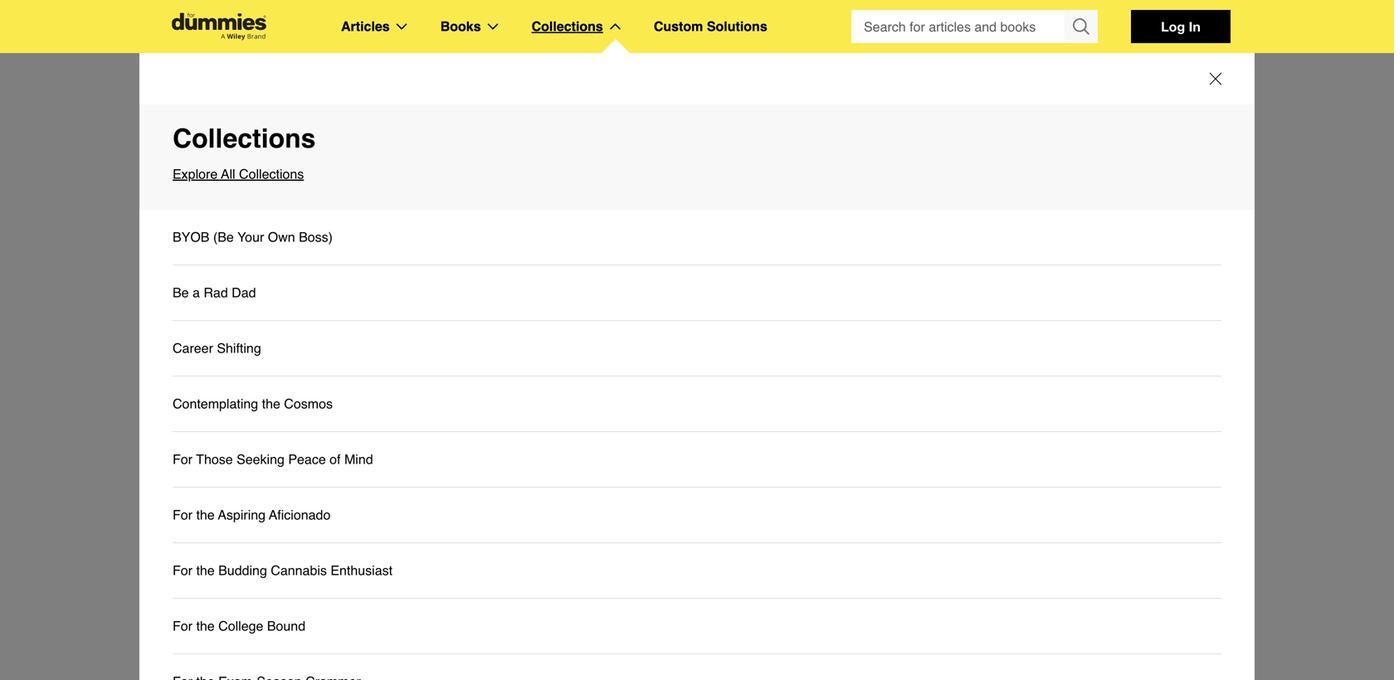Task type: locate. For each thing, give the bounding box(es) containing it.
new up spanish
[[294, 219, 319, 234]]

bound
[[267, 619, 306, 634]]

the
[[262, 396, 280, 412], [196, 508, 215, 523], [196, 563, 215, 578], [196, 619, 215, 634]]

learn a new language
[[182, 138, 472, 169]]

the left cosmos
[[262, 396, 280, 412]]

for those seeking peace of mind link down the select a slide to display 'element'
[[173, 432, 1222, 488]]

language
[[212, 262, 267, 277]]

for the budding cannabis enthusiast link up "bound"
[[173, 560, 393, 582]]

collections
[[239, 166, 304, 182]]

byob (be your own boss) link
[[173, 210, 1222, 266], [173, 227, 333, 248]]

be a rad dad link
[[173, 266, 1222, 321], [173, 282, 256, 304]]

explore all collections link
[[173, 163, 1222, 185]]

for left budding
[[173, 563, 193, 578]]

for the budding cannabis enthusiast
[[173, 563, 393, 578]]

shifting
[[217, 341, 261, 356]]

is
[[447, 219, 457, 234]]

open collections list image
[[610, 23, 621, 30]]

explore books
[[163, 602, 454, 649]]

the left budding
[[196, 563, 215, 578]]

custom solutions
[[654, 19, 767, 34]]

1 for those seeking peace of mind link from the top
[[173, 432, 1222, 488]]

to left swahili
[[313, 240, 324, 256]]

for the aspiring aficionado link
[[173, 488, 1222, 544], [173, 505, 331, 526]]

2 for from the top
[[173, 508, 193, 523]]

new
[[294, 219, 319, 234], [184, 262, 209, 277]]

2 horizontal spatial to
[[313, 240, 324, 256]]

2 for the college bound link from the top
[[173, 616, 306, 637]]

to right asl
[[246, 240, 258, 256]]

0 vertical spatial books
[[440, 19, 481, 34]]

for left aspiring on the left bottom
[[173, 508, 193, 523]]

a up spanish
[[283, 219, 291, 234]]

1 for the aspiring aficionado link from the top
[[173, 488, 1222, 544]]

for
[[173, 452, 193, 467], [173, 508, 193, 523], [173, 563, 193, 578], [173, 619, 193, 634]]

0 horizontal spatial to
[[235, 219, 246, 234]]

explore left all
[[173, 166, 218, 182]]

career shifting
[[173, 341, 261, 356]]

1 for from the top
[[173, 452, 193, 467]]

your
[[388, 219, 415, 234], [237, 229, 264, 245]]

your right (be at the left of page
[[237, 229, 264, 245]]

0 horizontal spatial your
[[237, 229, 264, 245]]

custom
[[654, 19, 703, 34]]

contemplating the cosmos
[[173, 396, 333, 412]]

3 for from the top
[[173, 563, 193, 578]]

for inside "for the aspiring aficionado" link
[[173, 508, 193, 523]]

solutions
[[707, 19, 767, 34]]

for those seeking peace of mind link up for the aspiring aficionado
[[173, 449, 373, 471]]

swahili
[[328, 240, 370, 256]]

career shifting link
[[173, 321, 1222, 377], [173, 338, 261, 359]]

explore
[[173, 166, 218, 182], [163, 602, 316, 649]]

asl
[[219, 240, 243, 256]]

those
[[196, 452, 233, 467]]

a
[[262, 138, 277, 169], [283, 219, 291, 234], [604, 240, 611, 256], [193, 285, 200, 300]]

(be
[[213, 229, 234, 245]]

1 for the college bound link from the top
[[173, 599, 1222, 655]]

for for for the aspiring aficionado
[[173, 508, 193, 523]]

aspiring
[[218, 508, 266, 523]]

contemplating the cosmos link
[[173, 377, 1222, 432], [173, 393, 333, 415]]

from
[[184, 240, 215, 256]]

0 horizontal spatial new
[[184, 262, 209, 277]]

1 horizontal spatial your
[[388, 219, 415, 234]]

for for for the budding cannabis enthusiast
[[173, 563, 193, 578]]

collections
[[532, 19, 603, 34], [173, 123, 316, 154]]

to right (be at the left of page
[[235, 219, 246, 234]]

your up more in the top of the page
[[388, 219, 415, 234]]

2 be a rad dad link from the top
[[173, 282, 256, 304]]

the left the college at the left bottom of the page
[[196, 619, 215, 634]]

explore down budding
[[163, 602, 316, 649]]

group
[[852, 10, 1098, 43]]

enthusiast
[[331, 563, 393, 578]]

select a slide to display element
[[324, 367, 1071, 393]]

dummies
[[450, 240, 506, 256]]

the for cosmos
[[262, 396, 280, 412]]

for inside for the budding cannabis enthusiast link
[[173, 563, 193, 578]]

for left those
[[173, 452, 193, 467]]

and
[[373, 240, 396, 256]]

learning made easy!
[[288, 482, 554, 512]]

for the budding cannabis enthusiast link up the cookie consent banner dialog
[[173, 544, 1222, 599]]

to
[[235, 219, 246, 234], [246, 240, 258, 256], [313, 240, 324, 256]]

—
[[433, 240, 447, 256]]

for for for the college bound
[[173, 619, 193, 634]]

books down enthusiast
[[327, 602, 454, 649]]

explore for explore books
[[163, 602, 316, 649]]

spanish
[[261, 240, 309, 256]]

collections left the open collections list icon
[[532, 19, 603, 34]]

books
[[440, 19, 481, 34], [327, 602, 454, 649]]

1 be a rad dad link from the top
[[173, 266, 1222, 321]]

learn
[[250, 219, 279, 234]]

learn a new language list item
[[164, 86, 1252, 360]]

new down from
[[184, 262, 209, 277]]

open article categories image
[[396, 23, 407, 30]]

cannabis
[[271, 563, 327, 578]]

mind
[[344, 452, 373, 467]]

for those seeking peace of mind
[[173, 452, 373, 467]]

peace
[[288, 452, 326, 467]]

for those seeking peace of mind link
[[173, 432, 1222, 488], [173, 449, 373, 471]]

0 vertical spatial explore
[[173, 166, 218, 182]]

language
[[346, 138, 472, 169]]

0 vertical spatial new
[[294, 219, 319, 234]]

for left the college at the left bottom of the page
[[173, 619, 193, 634]]

you
[[529, 219, 550, 234]]

2 for the budding cannabis enthusiast link from the top
[[173, 560, 393, 582]]

1 vertical spatial collections
[[173, 123, 316, 154]]

career
[[173, 341, 213, 356]]

for inside for the college bound link
[[173, 619, 193, 634]]

learn
[[182, 138, 255, 169]]

2 byob (be your own boss) link from the top
[[173, 227, 333, 248]]

1 horizontal spatial collections
[[532, 19, 603, 34]]

4 for from the top
[[173, 619, 193, 634]]

0 vertical spatial collections
[[532, 19, 603, 34]]

open book categories image
[[488, 23, 498, 30]]

college
[[218, 619, 263, 634]]

logo image
[[163, 13, 275, 40]]

learning
[[553, 240, 600, 256]]

for the college bound link
[[173, 599, 1222, 655], [173, 616, 306, 637]]

for the budding cannabis enthusiast link
[[173, 544, 1222, 599], [173, 560, 393, 582]]

byob
[[173, 229, 210, 245]]

collections up explore all collections
[[173, 123, 316, 154]]

books left open book categories icon
[[440, 19, 481, 34]]

1 vertical spatial books
[[327, 602, 454, 649]]

1 vertical spatial explore
[[163, 602, 316, 649]]

easy!
[[271, 262, 302, 277]]

2 for those seeking peace of mind link from the top
[[173, 449, 373, 471]]

byob (be your own boss)
[[173, 229, 333, 245]]

the left aspiring on the left bottom
[[196, 508, 215, 523]]



Task type: vqa. For each thing, say whether or not it's contained in the screenshot.
For Those Seeking Peace of Mind for
yes



Task type: describe. For each thing, give the bounding box(es) containing it.
custom solutions link
[[654, 16, 767, 37]]

your inside 'longing to learn a new language? your goal is closer than you think. from asl to spanish to swahili and more — dummies makes learning a new language easy!'
[[388, 219, 415, 234]]

contemplating
[[173, 396, 258, 412]]

2 career shifting link from the top
[[173, 338, 261, 359]]

0 horizontal spatial collections
[[173, 123, 316, 154]]

makes
[[510, 240, 549, 256]]

1 contemplating the cosmos link from the top
[[173, 377, 1222, 432]]

for the aspiring aficionado
[[173, 508, 331, 523]]

think.
[[554, 219, 586, 234]]

for the college bound
[[173, 619, 306, 634]]

own
[[268, 229, 295, 245]]

log
[[1161, 19, 1185, 34]]

dad
[[232, 285, 256, 300]]

be a rad dad
[[173, 285, 256, 300]]

be
[[173, 285, 189, 300]]

Search for articles and books text field
[[852, 10, 1066, 43]]

1 career shifting link from the top
[[173, 321, 1222, 377]]

learn a new language region
[[163, 86, 1252, 393]]

than
[[499, 219, 525, 234]]

boss)
[[299, 229, 333, 245]]

learning
[[288, 482, 400, 512]]

cookie consent banner dialog
[[0, 621, 1394, 681]]

for for for those seeking peace of mind
[[173, 452, 193, 467]]

the for aspiring
[[196, 508, 215, 523]]

2 for the aspiring aficionado link from the top
[[173, 505, 331, 526]]

a left new
[[262, 138, 277, 169]]

made
[[408, 482, 475, 512]]

more
[[399, 240, 430, 256]]

language?
[[322, 219, 384, 234]]

of
[[330, 452, 341, 467]]

1 horizontal spatial to
[[246, 240, 258, 256]]

articles
[[341, 19, 390, 34]]

closer
[[460, 219, 496, 234]]

2 contemplating the cosmos link from the top
[[173, 393, 333, 415]]

1 horizontal spatial new
[[294, 219, 319, 234]]

1 for the budding cannabis enthusiast link from the top
[[173, 544, 1222, 599]]

a right the learning
[[604, 240, 611, 256]]

new
[[284, 138, 339, 169]]

aficionado
[[269, 508, 331, 523]]

goal
[[418, 219, 443, 234]]

easy!
[[483, 482, 554, 512]]

cosmos
[[284, 396, 333, 412]]

all
[[221, 166, 235, 182]]

longing
[[184, 219, 232, 234]]

a right 'be'
[[193, 285, 200, 300]]

explore all collections
[[173, 166, 304, 182]]

longing to learn a new language? your goal is closer than you think. from asl to spanish to swahili and more — dummies makes learning a new language easy!
[[184, 219, 611, 277]]

the for budding
[[196, 563, 215, 578]]

the for college
[[196, 619, 215, 634]]

log in
[[1161, 19, 1201, 34]]

rad
[[204, 285, 228, 300]]

log in link
[[1131, 10, 1231, 43]]

seeking
[[237, 452, 285, 467]]

1 vertical spatial new
[[184, 262, 209, 277]]

explore for explore all collections
[[173, 166, 218, 182]]

1 byob (be your own boss) link from the top
[[173, 210, 1222, 266]]

budding
[[218, 563, 267, 578]]

in
[[1189, 19, 1201, 34]]



